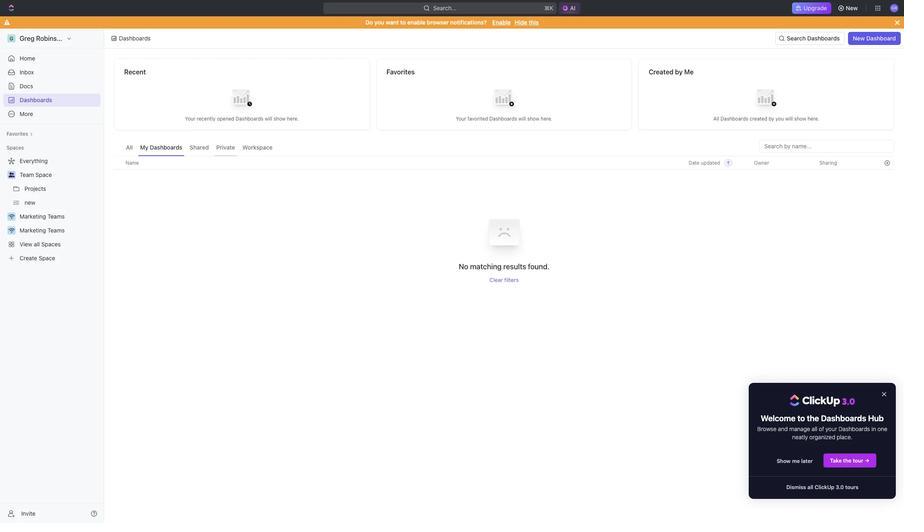 Task type: describe. For each thing, give the bounding box(es) containing it.
space for team space
[[35, 171, 52, 178]]

search...
[[433, 4, 457, 11]]

notifications?
[[450, 19, 487, 26]]

dismiss
[[786, 484, 806, 490]]

search dashboards
[[787, 35, 840, 42]]

greg robinson's workspace
[[20, 35, 105, 42]]

clear filters button
[[490, 277, 519, 283]]

the inside button
[[843, 457, 851, 464]]

want
[[386, 19, 399, 26]]

ai
[[570, 4, 576, 11]]

found.
[[528, 263, 550, 271]]

3.0
[[836, 484, 844, 490]]

workspace inside sidebar navigation
[[71, 35, 105, 42]]

take
[[830, 457, 842, 464]]

dashboards up your
[[821, 414, 866, 423]]

tours
[[845, 484, 859, 490]]

all inside the welcome to the dashboards hub browse and manage all of your dashboards in one neatly organized place.
[[812, 425, 817, 432]]

browse
[[757, 425, 777, 432]]

to inside the welcome to the dashboards hub browse and manage all of your dashboards in one neatly organized place.
[[797, 414, 805, 423]]

new link
[[25, 196, 99, 209]]

your for recent
[[185, 115, 195, 122]]

favorites button
[[3, 129, 36, 139]]

private button
[[214, 140, 237, 156]]

all for all
[[126, 144, 133, 151]]

in
[[872, 425, 876, 432]]

no matching results found.
[[459, 263, 550, 271]]

my
[[140, 144, 148, 151]]

⌘k
[[545, 4, 554, 11]]

view
[[20, 241, 32, 248]]

matching
[[470, 263, 502, 271]]

the inside the welcome to the dashboards hub browse and manage all of your dashboards in one neatly organized place.
[[807, 414, 819, 423]]

space for create space
[[39, 255, 55, 262]]

marketing teams for first marketing teams link from the bottom
[[20, 227, 65, 234]]

of
[[819, 425, 824, 432]]

no matching results found. table
[[114, 156, 894, 283]]

clickup
[[815, 484, 834, 490]]

no data image
[[480, 208, 529, 262]]

home
[[20, 55, 35, 62]]

g
[[10, 35, 13, 41]]

dialog containing ×
[[749, 383, 896, 499]]

view all spaces link
[[3, 238, 99, 251]]

and
[[778, 425, 788, 432]]

one
[[878, 425, 887, 432]]

robinson's
[[36, 35, 70, 42]]

private
[[216, 144, 235, 151]]

greg
[[20, 35, 34, 42]]

all for spaces
[[34, 241, 40, 248]]

0 horizontal spatial you
[[374, 19, 384, 26]]

new dashboard button
[[848, 32, 901, 45]]

Search by name... text field
[[764, 140, 889, 152]]

my dashboards button
[[138, 140, 184, 156]]

teams for first marketing teams link from the bottom
[[48, 227, 65, 234]]

clear filters
[[490, 277, 519, 283]]

dashboards up the "recent"
[[119, 35, 151, 42]]

2 marketing teams link from the top
[[20, 224, 99, 237]]

your favorited dashboards will show here.
[[456, 115, 553, 122]]

no recent dashboards image
[[226, 83, 258, 115]]

show me later button
[[770, 454, 819, 468]]

date updated button
[[684, 157, 732, 169]]

take the tour →
[[830, 457, 870, 464]]

ai button
[[559, 2, 581, 14]]

dashboards right favorited
[[489, 115, 517, 122]]

create space
[[20, 255, 55, 262]]

all dashboards created by you will show here.
[[713, 115, 819, 122]]

0 horizontal spatial spaces
[[7, 145, 24, 151]]

docs
[[20, 83, 33, 90]]

teams for first marketing teams link
[[48, 213, 65, 220]]

projects link
[[25, 182, 99, 195]]

your for favorites
[[456, 115, 466, 122]]

take the tour → button
[[823, 453, 877, 468]]

dashboard
[[866, 35, 896, 42]]

×
[[882, 389, 887, 399]]

dashboards link
[[3, 94, 101, 107]]

dashboards right opened
[[236, 115, 263, 122]]

shared button
[[188, 140, 211, 156]]

name
[[125, 160, 139, 166]]

new for new dashboard
[[853, 35, 865, 42]]

spaces inside tree
[[41, 241, 61, 248]]

all for clickup
[[808, 484, 813, 490]]

show
[[777, 458, 791, 464]]

2 show from the left
[[527, 115, 539, 122]]

recently
[[197, 115, 216, 122]]

3 will from the left
[[785, 115, 793, 122]]

your
[[826, 425, 837, 432]]

clear
[[490, 277, 503, 283]]

no matching results found. row
[[114, 208, 894, 283]]

greg robinson's workspace, , element
[[7, 34, 16, 43]]

inbox link
[[3, 66, 101, 79]]

team space
[[20, 171, 52, 178]]

3 here. from the left
[[808, 115, 819, 122]]

your recently opened dashboards will show here.
[[185, 115, 299, 122]]

welcome to the dashboards hub browse and manage all of your dashboards in one neatly organized place.
[[757, 414, 889, 441]]

dashboards up place.
[[839, 425, 870, 432]]

tab list containing all
[[124, 140, 275, 156]]

1 vertical spatial you
[[776, 115, 784, 122]]

favorites inside button
[[7, 131, 28, 137]]

me
[[792, 458, 800, 464]]

gr button
[[888, 2, 901, 15]]

docs link
[[3, 80, 101, 93]]

new dashboard
[[853, 35, 896, 42]]

search
[[787, 35, 806, 42]]

no created by me dashboards image
[[750, 83, 783, 115]]

view all spaces
[[20, 241, 61, 248]]



Task type: vqa. For each thing, say whether or not it's contained in the screenshot.
WORKSPACE to the top
yes



Task type: locate. For each thing, give the bounding box(es) containing it.
0 horizontal spatial to
[[400, 19, 406, 26]]

you right do
[[374, 19, 384, 26]]

1 horizontal spatial here.
[[541, 115, 553, 122]]

your
[[185, 115, 195, 122], [456, 115, 466, 122]]

→
[[865, 457, 870, 464]]

1 here. from the left
[[287, 115, 299, 122]]

sidebar navigation
[[0, 29, 106, 523]]

2 will from the left
[[518, 115, 526, 122]]

filters
[[504, 277, 519, 283]]

marketing teams for first marketing teams link
[[20, 213, 65, 220]]

all
[[713, 115, 719, 122], [126, 144, 133, 151]]

invite
[[21, 510, 35, 517]]

your left recently
[[185, 115, 195, 122]]

created
[[750, 115, 767, 122]]

dashboards
[[119, 35, 151, 42], [807, 35, 840, 42], [20, 96, 52, 103], [236, 115, 263, 122], [489, 115, 517, 122], [721, 115, 748, 122], [150, 144, 182, 151], [821, 414, 866, 423], [839, 425, 870, 432]]

0 vertical spatial the
[[807, 414, 819, 423]]

1 horizontal spatial spaces
[[41, 241, 61, 248]]

all inside all button
[[126, 144, 133, 151]]

dismiss all clickup 3.0 tours
[[786, 484, 859, 490]]

do
[[365, 19, 373, 26]]

create
[[20, 255, 37, 262]]

2 teams from the top
[[48, 227, 65, 234]]

0 vertical spatial space
[[35, 171, 52, 178]]

0 vertical spatial new
[[846, 4, 858, 11]]

neatly
[[792, 434, 808, 441]]

will
[[265, 115, 272, 122], [518, 115, 526, 122], [785, 115, 793, 122]]

1 horizontal spatial to
[[797, 414, 805, 423]]

your left favorited
[[456, 115, 466, 122]]

0 horizontal spatial workspace
[[71, 35, 105, 42]]

row
[[114, 156, 894, 170]]

1 vertical spatial marketing teams link
[[20, 224, 99, 237]]

0 vertical spatial wifi image
[[8, 214, 15, 219]]

teams down new link
[[48, 213, 65, 220]]

0 vertical spatial favorites
[[387, 68, 415, 76]]

1 horizontal spatial show
[[527, 115, 539, 122]]

all inside 'button'
[[808, 484, 813, 490]]

all right the view
[[34, 241, 40, 248]]

dialog
[[749, 383, 896, 499]]

2 vertical spatial all
[[808, 484, 813, 490]]

all left clickup
[[808, 484, 813, 490]]

here.
[[287, 115, 299, 122], [541, 115, 553, 122], [808, 115, 819, 122]]

1 horizontal spatial favorites
[[387, 68, 415, 76]]

workspace right private
[[242, 144, 273, 151]]

by
[[675, 68, 683, 76], [769, 115, 774, 122]]

this
[[529, 19, 539, 26]]

2 horizontal spatial here.
[[808, 115, 819, 122]]

browser
[[427, 19, 449, 26]]

tour
[[853, 457, 863, 464]]

hide
[[515, 19, 527, 26]]

1 horizontal spatial workspace
[[242, 144, 273, 151]]

show right the no favorited dashboards image
[[527, 115, 539, 122]]

1 vertical spatial favorites
[[7, 131, 28, 137]]

new inside "button"
[[853, 35, 865, 42]]

by right created on the right top of the page
[[769, 115, 774, 122]]

1 vertical spatial by
[[769, 115, 774, 122]]

0 horizontal spatial all
[[126, 144, 133, 151]]

spaces
[[7, 145, 24, 151], [41, 241, 61, 248]]

you right created on the right top of the page
[[776, 115, 784, 122]]

enable
[[492, 19, 511, 26]]

new left dashboard
[[853, 35, 865, 42]]

date
[[689, 160, 700, 166]]

0 horizontal spatial here.
[[287, 115, 299, 122]]

more
[[20, 110, 33, 117]]

to right want
[[400, 19, 406, 26]]

0 vertical spatial you
[[374, 19, 384, 26]]

2 horizontal spatial will
[[785, 115, 793, 122]]

marketing teams link up view all spaces link
[[20, 224, 99, 237]]

created
[[649, 68, 674, 76]]

0 vertical spatial to
[[400, 19, 406, 26]]

all button
[[124, 140, 135, 156]]

1 vertical spatial spaces
[[41, 241, 61, 248]]

1 horizontal spatial you
[[776, 115, 784, 122]]

tree
[[3, 154, 101, 265]]

place.
[[837, 434, 853, 441]]

2 marketing teams from the top
[[20, 227, 65, 234]]

dashboards inside "button"
[[807, 35, 840, 42]]

1 wifi image from the top
[[8, 214, 15, 219]]

tree containing everything
[[3, 154, 101, 265]]

1 vertical spatial wifi image
[[8, 228, 15, 233]]

dashboards right search
[[807, 35, 840, 42]]

show up search by name... text field
[[794, 115, 806, 122]]

everything
[[20, 157, 48, 164]]

favorites
[[387, 68, 415, 76], [7, 131, 28, 137]]

more button
[[3, 107, 101, 121]]

updated
[[701, 160, 720, 166]]

welcome
[[761, 414, 796, 423]]

1 horizontal spatial your
[[456, 115, 466, 122]]

created by me
[[649, 68, 694, 76]]

1 horizontal spatial by
[[769, 115, 774, 122]]

create space link
[[3, 252, 99, 265]]

spaces up create space link
[[41, 241, 61, 248]]

sharing
[[819, 160, 837, 166]]

new for new
[[846, 4, 858, 11]]

by left the me
[[675, 68, 683, 76]]

enable
[[407, 19, 425, 26]]

1 horizontal spatial all
[[713, 115, 719, 122]]

the left tour
[[843, 457, 851, 464]]

user group image
[[8, 172, 15, 177]]

2 wifi image from the top
[[8, 228, 15, 233]]

to up manage
[[797, 414, 805, 423]]

dashboards left created on the right top of the page
[[721, 115, 748, 122]]

show me later
[[777, 458, 813, 464]]

1 vertical spatial new
[[853, 35, 865, 42]]

2 marketing from the top
[[20, 227, 46, 234]]

projects
[[25, 185, 46, 192]]

wifi image for first marketing teams link from the bottom
[[8, 228, 15, 233]]

1 vertical spatial workspace
[[242, 144, 273, 151]]

1 horizontal spatial the
[[843, 457, 851, 464]]

marketing teams up view all spaces
[[20, 227, 65, 234]]

gr
[[891, 5, 897, 10]]

marketing up the view
[[20, 227, 46, 234]]

1 marketing from the top
[[20, 213, 46, 220]]

upgrade
[[804, 4, 827, 11]]

workspace inside button
[[242, 144, 273, 151]]

× button
[[882, 389, 887, 399]]

recent
[[124, 68, 146, 76]]

team space link
[[20, 168, 99, 181]]

the
[[807, 414, 819, 423], [843, 457, 851, 464]]

3 show from the left
[[794, 115, 806, 122]]

no favorited dashboards image
[[488, 83, 521, 115]]

show up the workspace button
[[274, 115, 286, 122]]

my dashboards
[[140, 144, 182, 151]]

space down view all spaces link
[[39, 255, 55, 262]]

1 marketing teams link from the top
[[20, 210, 99, 223]]

marketing teams
[[20, 213, 65, 220], [20, 227, 65, 234]]

search dashboards button
[[776, 32, 845, 45]]

all left of
[[812, 425, 817, 432]]

the up of
[[807, 414, 819, 423]]

2 horizontal spatial show
[[794, 115, 806, 122]]

0 vertical spatial workspace
[[71, 35, 105, 42]]

dashboards inside button
[[150, 144, 182, 151]]

0 vertical spatial all
[[713, 115, 719, 122]]

0 vertical spatial teams
[[48, 213, 65, 220]]

marketing
[[20, 213, 46, 220], [20, 227, 46, 234]]

0 horizontal spatial the
[[807, 414, 819, 423]]

1 vertical spatial marketing teams
[[20, 227, 65, 234]]

workspace button
[[240, 140, 275, 156]]

marketing teams down new
[[20, 213, 65, 220]]

wifi image for first marketing teams link
[[8, 214, 15, 219]]

dashboards up more
[[20, 96, 52, 103]]

0 horizontal spatial your
[[185, 115, 195, 122]]

later
[[801, 458, 813, 464]]

0 vertical spatial by
[[675, 68, 683, 76]]

1 show from the left
[[274, 115, 286, 122]]

1 vertical spatial space
[[39, 255, 55, 262]]

manage
[[789, 425, 810, 432]]

0 vertical spatial spaces
[[7, 145, 24, 151]]

no
[[459, 263, 468, 271]]

0 vertical spatial all
[[34, 241, 40, 248]]

new inside button
[[846, 4, 858, 11]]

shared
[[190, 144, 209, 151]]

0 vertical spatial marketing
[[20, 213, 46, 220]]

me
[[684, 68, 694, 76]]

1 your from the left
[[185, 115, 195, 122]]

1 vertical spatial to
[[797, 414, 805, 423]]

new right upgrade
[[846, 4, 858, 11]]

space down everything link
[[35, 171, 52, 178]]

wifi image
[[8, 214, 15, 219], [8, 228, 15, 233]]

0 horizontal spatial will
[[265, 115, 272, 122]]

1 vertical spatial the
[[843, 457, 851, 464]]

1 vertical spatial marketing
[[20, 227, 46, 234]]

1 will from the left
[[265, 115, 272, 122]]

spaces down the favorites button
[[7, 145, 24, 151]]

owner
[[754, 160, 769, 166]]

1 horizontal spatial will
[[518, 115, 526, 122]]

hub
[[868, 414, 884, 423]]

1 vertical spatial teams
[[48, 227, 65, 234]]

inbox
[[20, 69, 34, 76]]

teams up view all spaces link
[[48, 227, 65, 234]]

new
[[25, 199, 35, 206]]

1 marketing teams from the top
[[20, 213, 65, 220]]

1 vertical spatial all
[[812, 425, 817, 432]]

0 vertical spatial marketing teams
[[20, 213, 65, 220]]

0 horizontal spatial show
[[274, 115, 286, 122]]

dashboards right my
[[150, 144, 182, 151]]

marketing teams link down new link
[[20, 210, 99, 223]]

team
[[20, 171, 34, 178]]

0 horizontal spatial favorites
[[7, 131, 28, 137]]

opened
[[217, 115, 234, 122]]

new button
[[834, 2, 863, 15]]

do you want to enable browser notifications? enable hide this
[[365, 19, 539, 26]]

1 vertical spatial all
[[126, 144, 133, 151]]

teams
[[48, 213, 65, 220], [48, 227, 65, 234]]

row containing name
[[114, 156, 894, 170]]

workspace right robinson's
[[71, 35, 105, 42]]

0 vertical spatial marketing teams link
[[20, 210, 99, 223]]

tab list
[[124, 140, 275, 156]]

organized
[[809, 434, 835, 441]]

tree inside sidebar navigation
[[3, 154, 101, 265]]

results
[[503, 263, 526, 271]]

date updated
[[689, 160, 720, 166]]

2 your from the left
[[456, 115, 466, 122]]

all for all dashboards created by you will show here.
[[713, 115, 719, 122]]

home link
[[3, 52, 101, 65]]

all
[[34, 241, 40, 248], [812, 425, 817, 432], [808, 484, 813, 490]]

dashboards inside sidebar navigation
[[20, 96, 52, 103]]

space
[[35, 171, 52, 178], [39, 255, 55, 262]]

2 here. from the left
[[541, 115, 553, 122]]

all inside tree
[[34, 241, 40, 248]]

1 teams from the top
[[48, 213, 65, 220]]

to
[[400, 19, 406, 26], [797, 414, 805, 423]]

marketing for first marketing teams link
[[20, 213, 46, 220]]

marketing down new
[[20, 213, 46, 220]]

marketing for first marketing teams link from the bottom
[[20, 227, 46, 234]]

0 horizontal spatial by
[[675, 68, 683, 76]]

workspace
[[71, 35, 105, 42], [242, 144, 273, 151]]



